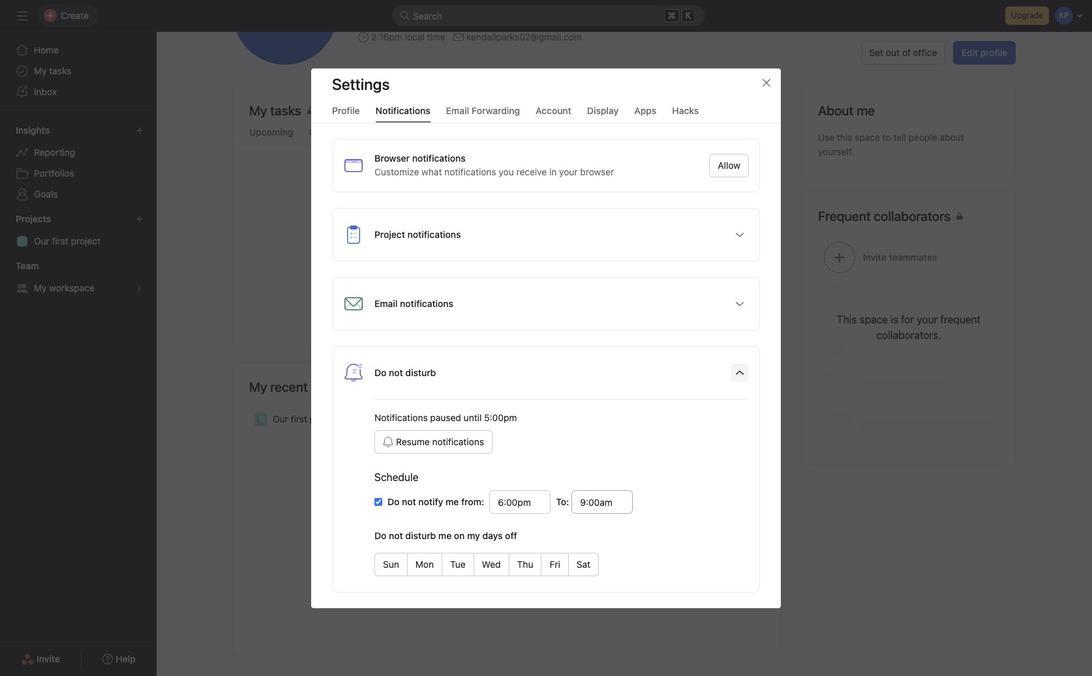 Task type: locate. For each thing, give the bounding box(es) containing it.
invite
[[37, 654, 60, 665]]

sat
[[577, 559, 590, 570]]

do not disturb me on my days off
[[374, 530, 517, 541]]

tasks up "reference"
[[479, 269, 501, 280]]

0 vertical spatial my
[[34, 65, 47, 76]]

reporting
[[34, 147, 75, 158]]

people
[[909, 132, 937, 143]]

set
[[869, 47, 883, 58]]

our first project down my recent projects
[[273, 414, 339, 425]]

1 vertical spatial first
[[291, 414, 307, 425]]

our
[[34, 236, 49, 247], [273, 414, 288, 425]]

notifications right 'what'
[[444, 166, 496, 177]]

0 vertical spatial our
[[34, 236, 49, 247]]

my for my workspace
[[34, 282, 47, 294]]

reporting link
[[8, 142, 149, 163]]

show options image
[[735, 298, 745, 309]]

resume notifications
[[396, 436, 484, 447]]

customize
[[374, 166, 419, 177]]

browser notifications customize what notifications you receive in your browser
[[374, 152, 614, 177]]

first up teams element
[[52, 236, 68, 247]]

tasks inside "link"
[[49, 65, 71, 76]]

notifications
[[376, 105, 430, 116], [374, 412, 428, 423]]

inbox
[[34, 86, 57, 97]]

notifications for notifications paused until 5:00pm
[[374, 412, 428, 423]]

about me
[[818, 103, 875, 118]]

1 vertical spatial my
[[34, 282, 47, 294]]

not
[[402, 496, 416, 507], [389, 530, 403, 541]]

my inside "link"
[[34, 65, 47, 76]]

not disturb
[[389, 367, 436, 378]]

my tasks link
[[8, 61, 149, 82]]

(11)
[[348, 127, 364, 138]]

in
[[549, 166, 557, 177]]

our right list icon
[[273, 414, 288, 425]]

notifications up completed
[[376, 105, 430, 116]]

1 vertical spatial you
[[588, 269, 603, 280]]

None text field
[[489, 490, 551, 514], [572, 490, 633, 514], [489, 490, 551, 514], [572, 490, 633, 514]]

first down my recent projects
[[291, 414, 307, 425]]

days off
[[482, 530, 517, 541]]

2:16pm
[[371, 31, 402, 42]]

0 vertical spatial do
[[374, 367, 386, 378]]

display
[[587, 105, 619, 116]]

upgrade
[[1011, 10, 1043, 20]]

0 vertical spatial notifications
[[376, 105, 430, 116]]

portfolios link
[[8, 163, 149, 184]]

apps button
[[634, 105, 656, 122]]

set out of office button
[[861, 41, 946, 65]]

notifications paused until 5:00pm
[[374, 412, 517, 423]]

what
[[421, 166, 442, 177]]

not left disturb
[[389, 530, 403, 541]]

my inside teams element
[[34, 282, 47, 294]]

use this space to tell people about yourself.
[[818, 132, 964, 157]]

0 horizontal spatial project
[[71, 236, 101, 247]]

our first project up teams element
[[34, 236, 101, 247]]

our first project inside projects element
[[34, 236, 101, 247]]

frequent collaborators
[[818, 209, 951, 224]]

tasks
[[49, 65, 71, 76], [479, 269, 501, 280]]

hacks button
[[672, 105, 699, 122]]

notifications inside button
[[432, 436, 484, 447]]

notify
[[418, 496, 443, 507]]

use
[[818, 132, 835, 143]]

my
[[34, 65, 47, 76], [34, 282, 47, 294], [249, 380, 267, 395]]

my up list icon
[[249, 380, 267, 395]]

project up teams element
[[71, 236, 101, 247]]

my for my tasks
[[34, 65, 47, 76]]

can
[[454, 283, 470, 294]]

hide options image
[[735, 368, 745, 378]]

tasks down home
[[49, 65, 71, 76]]

our first project link
[[8, 231, 149, 252], [234, 407, 780, 432]]

1 vertical spatial do
[[388, 496, 399, 507]]

my tasks
[[34, 65, 71, 76]]

1 horizontal spatial project
[[310, 414, 339, 425]]

you left receive
[[499, 166, 514, 177]]

notifications down notifications paused until 5:00pm
[[432, 436, 484, 447]]

⌘
[[668, 10, 676, 21]]

1 vertical spatial notifications
[[432, 436, 484, 447]]

global element
[[0, 32, 157, 110]]

settings
[[332, 75, 390, 93]]

our down goals
[[34, 236, 49, 247]]

notifications for notifications
[[376, 105, 430, 116]]

0 horizontal spatial our
[[34, 236, 49, 247]]

0 horizontal spatial first
[[52, 236, 68, 247]]

0 vertical spatial not
[[402, 496, 416, 507]]

0 vertical spatial our first project link
[[8, 231, 149, 252]]

do not disturb
[[374, 367, 436, 378]]

1 vertical spatial notifications
[[374, 412, 428, 423]]

do left not disturb at bottom
[[374, 367, 386, 378]]

0 vertical spatial tasks
[[49, 65, 71, 76]]

profile
[[332, 105, 360, 116]]

show options image
[[735, 229, 745, 240]]

until
[[464, 412, 482, 423]]

kendallparks02@gmail.com link
[[466, 30, 582, 44]]

0 horizontal spatial you
[[499, 166, 514, 177]]

teams element
[[0, 254, 157, 301]]

notifications up resume
[[374, 412, 428, 423]]

do not notify me from:
[[388, 496, 484, 507]]

do up sun
[[374, 530, 386, 541]]

1 vertical spatial tasks
[[479, 269, 501, 280]]

1 horizontal spatial our first project
[[273, 414, 339, 425]]

1 horizontal spatial you
[[588, 269, 603, 280]]

my up inbox
[[34, 65, 47, 76]]

overdue (11) button
[[309, 127, 364, 144]]

1 horizontal spatial our
[[273, 414, 288, 425]]

your
[[559, 166, 578, 177]]

notifications
[[444, 166, 496, 177], [432, 436, 484, 447]]

appear
[[520, 269, 549, 280]]

you right so at the top right of the page
[[588, 269, 603, 280]]

0 vertical spatial notifications
[[444, 166, 496, 177]]

0 vertical spatial you
[[499, 166, 514, 177]]

not for notify
[[402, 496, 416, 507]]

our first project
[[34, 236, 101, 247], [273, 414, 339, 425]]

wed
[[482, 559, 501, 570]]

you inside browser notifications customize what notifications you receive in your browser
[[499, 166, 514, 177]]

tue
[[450, 559, 466, 570]]

my for my recent projects
[[249, 380, 267, 395]]

do for do not notify me from:
[[388, 496, 399, 507]]

first
[[52, 236, 68, 247], [291, 414, 307, 425]]

office
[[913, 47, 937, 58]]

0 vertical spatial our first project
[[34, 236, 101, 247]]

0 horizontal spatial tasks
[[49, 65, 71, 76]]

display button
[[587, 105, 619, 122]]

1 vertical spatial not
[[389, 530, 403, 541]]

project down recent projects
[[310, 414, 339, 425]]

upgrade button
[[1005, 7, 1049, 25]]

completed button
[[379, 127, 426, 144]]

1 horizontal spatial tasks
[[479, 269, 501, 280]]

to:
[[556, 496, 569, 507]]

email notifications
[[374, 298, 453, 309]]

project
[[71, 236, 101, 247], [310, 414, 339, 425]]

resume notifications button
[[374, 430, 492, 454]]

0 horizontal spatial our first project link
[[8, 231, 149, 252]]

not left notify
[[402, 496, 416, 507]]

2 vertical spatial my
[[249, 380, 267, 395]]

1 vertical spatial our
[[273, 414, 288, 425]]

1 vertical spatial our first project link
[[234, 407, 780, 432]]

disturb
[[405, 530, 436, 541]]

my tasks link
[[249, 102, 765, 123]]

my tasks
[[249, 103, 301, 118]]

completed
[[379, 127, 426, 138]]

goals
[[34, 189, 58, 200]]

do
[[374, 367, 386, 378], [388, 496, 399, 507], [374, 530, 386, 541]]

do right do not notify me from: option
[[388, 496, 399, 507]]

0 horizontal spatial our first project
[[34, 236, 101, 247]]

tasks inside your completed tasks will appear here, so you can reference them later.
[[479, 269, 501, 280]]

0 vertical spatial project
[[71, 236, 101, 247]]

2 vertical spatial do
[[374, 530, 386, 541]]

0 vertical spatial first
[[52, 236, 68, 247]]

my left workspace
[[34, 282, 47, 294]]



Task type: vqa. For each thing, say whether or not it's contained in the screenshot.
do not notify me from: checkbox
yes



Task type: describe. For each thing, give the bounding box(es) containing it.
email forwarding
[[446, 105, 520, 116]]

Do not notify me from: checkbox
[[374, 498, 382, 506]]

time
[[427, 31, 445, 42]]

email
[[446, 105, 469, 116]]

project notifications
[[374, 229, 461, 240]]

1 horizontal spatial first
[[291, 414, 307, 425]]

space
[[855, 132, 880, 143]]

our inside projects element
[[34, 236, 49, 247]]

projects element
[[0, 207, 157, 254]]

resume
[[396, 436, 430, 447]]

home link
[[8, 40, 149, 61]]

later.
[[539, 283, 559, 294]]

email forwarding button
[[446, 105, 520, 122]]

receive
[[516, 166, 547, 177]]

goals link
[[8, 184, 149, 205]]

upcoming
[[249, 127, 293, 138]]

paused
[[430, 412, 461, 423]]

1 vertical spatial project
[[310, 414, 339, 425]]

me from:
[[446, 496, 484, 507]]

my workspace link
[[8, 278, 149, 299]]

on
[[454, 530, 465, 541]]

apps
[[634, 105, 656, 116]]

out
[[886, 47, 900, 58]]

my
[[467, 530, 480, 541]]

to
[[882, 132, 891, 143]]

local
[[405, 31, 425, 42]]

set out of office
[[869, 47, 937, 58]]

overdue (11)
[[309, 127, 364, 138]]

kendallparks02@gmail.com
[[466, 31, 582, 42]]

home
[[34, 44, 59, 55]]

notifications button
[[376, 105, 430, 122]]

so
[[576, 269, 586, 280]]

allow button
[[709, 154, 749, 177]]

account button
[[536, 105, 571, 122]]

my workspace
[[34, 282, 95, 294]]

edit profile button
[[953, 41, 1016, 65]]

your completed tasks will appear here, so you can reference them later.
[[411, 269, 603, 294]]

edit
[[962, 47, 978, 58]]

thu
[[517, 559, 533, 570]]

list image
[[257, 416, 265, 423]]

profile button
[[332, 105, 360, 122]]

close image
[[761, 77, 772, 88]]

profile
[[981, 47, 1007, 58]]

my recent projects
[[249, 380, 358, 395]]

invite button
[[12, 648, 69, 671]]

workspace
[[49, 282, 95, 294]]

your
[[411, 269, 430, 280]]

do for do not disturb
[[374, 367, 386, 378]]

here,
[[552, 269, 573, 280]]

browser
[[580, 166, 614, 177]]

our first project link inside projects element
[[8, 231, 149, 252]]

sun
[[383, 559, 399, 570]]

reference
[[472, 283, 512, 294]]

first inside projects element
[[52, 236, 68, 247]]

insights element
[[0, 119, 157, 207]]

upcoming button
[[249, 127, 293, 144]]

you inside your completed tasks will appear here, so you can reference them later.
[[588, 269, 603, 280]]

me
[[438, 530, 452, 541]]

will
[[504, 269, 517, 280]]

prominent image
[[400, 10, 410, 21]]

1 vertical spatial our first project
[[273, 414, 339, 425]]

5:00pm
[[484, 412, 517, 423]]

notifications inside browser notifications customize what notifications you receive in your browser
[[444, 166, 496, 177]]

1 horizontal spatial our first project link
[[234, 407, 780, 432]]

tell
[[893, 132, 906, 143]]

hacks
[[672, 105, 699, 116]]

inbox link
[[8, 82, 149, 102]]

account
[[536, 105, 571, 116]]

yourself.
[[818, 146, 854, 157]]

not for disturb
[[389, 530, 403, 541]]

edit profile
[[962, 47, 1007, 58]]

portfolios
[[34, 168, 74, 179]]

recent projects
[[270, 380, 358, 395]]

completed
[[432, 269, 477, 280]]

forwarding
[[472, 105, 520, 116]]

schedule
[[374, 471, 419, 483]]

them
[[515, 283, 536, 294]]

do for do not disturb me on my days off
[[374, 530, 386, 541]]

browser notifications
[[374, 152, 466, 163]]

hide sidebar image
[[17, 10, 27, 21]]

insights
[[16, 125, 50, 136]]



